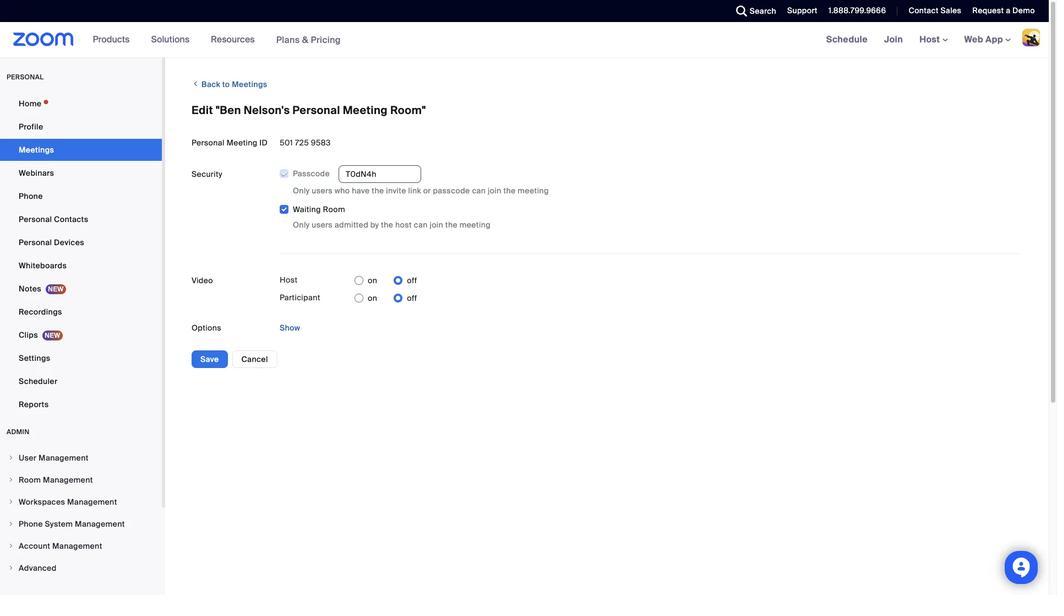 Task type: describe. For each thing, give the bounding box(es) containing it.
1 horizontal spatial meetings
[[232, 79, 268, 89]]

security
[[192, 169, 223, 179]]

right image inside advanced menu item
[[8, 565, 14, 571]]

meetings navigation
[[819, 22, 1050, 58]]

scheduler link
[[0, 370, 162, 392]]

personal contacts
[[19, 214, 88, 224]]

clips link
[[0, 324, 162, 346]]

waiting
[[293, 205, 321, 214]]

0 horizontal spatial can
[[414, 220, 428, 230]]

plans
[[276, 34, 300, 45]]

"ben
[[216, 103, 241, 117]]

search
[[750, 6, 777, 16]]

web
[[965, 34, 984, 45]]

participant
[[280, 293, 321, 303]]

host
[[396, 220, 412, 230]]

phone link
[[0, 185, 162, 207]]

725
[[295, 138, 309, 148]]

back to meetings link
[[192, 75, 268, 93]]

save
[[201, 354, 219, 364]]

only for only users admitted by the host can join the meeting
[[293, 220, 310, 230]]

banner containing products
[[0, 22, 1050, 58]]

workspaces management
[[19, 497, 117, 507]]

zoom logo image
[[13, 33, 74, 46]]

on for participant
[[368, 293, 378, 303]]

admin menu menu
[[0, 447, 162, 580]]

none text field inside security group
[[339, 165, 422, 183]]

schedule link
[[819, 22, 877, 57]]

whiteboards link
[[0, 255, 162, 277]]

who
[[335, 186, 350, 196]]

personal for personal contacts
[[19, 214, 52, 224]]

security group
[[279, 165, 1023, 231]]

profile link
[[0, 116, 162, 138]]

support
[[788, 6, 818, 15]]

user management
[[19, 453, 89, 463]]

app
[[986, 34, 1004, 45]]

recordings
[[19, 307, 62, 317]]

save button
[[192, 351, 228, 368]]

account
[[19, 541, 50, 551]]

1 horizontal spatial can
[[472, 186, 486, 196]]

workspaces
[[19, 497, 65, 507]]

settings
[[19, 353, 50, 363]]

1 vertical spatial meeting
[[227, 138, 258, 148]]

profile
[[19, 122, 43, 132]]

reports link
[[0, 393, 162, 415]]

right image for room
[[8, 477, 14, 483]]

whiteboards
[[19, 261, 67, 271]]

phone system management
[[19, 519, 125, 529]]

resources button
[[211, 22, 260, 57]]

room management menu item
[[0, 469, 162, 490]]

have
[[352, 186, 370, 196]]

user management menu item
[[0, 447, 162, 468]]

personal for personal meeting id
[[192, 138, 225, 148]]

scheduler
[[19, 376, 58, 386]]

recordings link
[[0, 301, 162, 323]]

host button
[[920, 34, 949, 45]]

participant option group
[[355, 289, 417, 307]]

admitted
[[335, 220, 369, 230]]

notes
[[19, 284, 41, 294]]

to
[[223, 79, 230, 89]]

or
[[424, 186, 431, 196]]

profile picture image
[[1023, 29, 1041, 46]]

1 vertical spatial meeting
[[460, 220, 491, 230]]

a
[[1007, 6, 1011, 15]]

solutions button
[[151, 22, 195, 57]]

contacts
[[54, 214, 88, 224]]

host inside "meetings" navigation
[[920, 34, 943, 45]]

room management
[[19, 475, 93, 485]]

1 horizontal spatial join
[[488, 186, 502, 196]]

notes link
[[0, 278, 162, 300]]

room"
[[391, 103, 426, 117]]

personal meeting id
[[192, 138, 268, 148]]

search button
[[728, 0, 780, 22]]

contact
[[909, 6, 939, 15]]

web app button
[[965, 34, 1012, 45]]

management up "account management" menu item
[[75, 519, 125, 529]]

products button
[[93, 22, 135, 57]]

management for workspaces management
[[67, 497, 117, 507]]

edit "ben nelson's personal meeting room"
[[192, 103, 426, 117]]

0 horizontal spatial join
[[430, 220, 444, 230]]

0 horizontal spatial host
[[280, 275, 298, 285]]

by
[[371, 220, 379, 230]]

room inside menu item
[[19, 475, 41, 485]]

product information navigation
[[85, 22, 349, 58]]

solutions
[[151, 34, 190, 45]]

users for admitted
[[312, 220, 333, 230]]

id
[[260, 138, 268, 148]]

users for who
[[312, 186, 333, 196]]

on for host
[[368, 276, 378, 286]]

sales
[[941, 6, 962, 15]]



Task type: vqa. For each thing, say whether or not it's contained in the screenshot.
3rd menu item from the top
no



Task type: locate. For each thing, give the bounding box(es) containing it.
management down the room management menu item
[[67, 497, 117, 507]]

right image for account
[[8, 543, 14, 549]]

personal up 'security'
[[192, 138, 225, 148]]

1 horizontal spatial meeting
[[343, 103, 388, 117]]

right image inside phone system management menu item
[[8, 521, 14, 527]]

personal menu menu
[[0, 93, 162, 417]]

2 off from the top
[[407, 293, 417, 303]]

left image
[[192, 78, 200, 89]]

501 725 9583
[[280, 138, 331, 148]]

off up participant option group
[[407, 276, 417, 286]]

join link
[[877, 22, 912, 57]]

webinars
[[19, 168, 54, 178]]

1 horizontal spatial room
[[323, 205, 345, 214]]

on inside participant option group
[[368, 293, 378, 303]]

1 horizontal spatial host
[[920, 34, 943, 45]]

can right host
[[414, 220, 428, 230]]

on
[[368, 276, 378, 286], [368, 293, 378, 303]]

0 vertical spatial phone
[[19, 191, 43, 201]]

join
[[885, 34, 904, 45]]

only down waiting
[[293, 220, 310, 230]]

1 only from the top
[[293, 186, 310, 196]]

back to meetings
[[200, 79, 268, 89]]

phone for phone
[[19, 191, 43, 201]]

1 off from the top
[[407, 276, 417, 286]]

schedule
[[827, 34, 868, 45]]

host option group
[[355, 272, 417, 289]]

right image inside the room management menu item
[[8, 477, 14, 483]]

off down host option group
[[407, 293, 417, 303]]

demo
[[1013, 6, 1036, 15]]

management for account management
[[52, 541, 102, 551]]

1 vertical spatial can
[[414, 220, 428, 230]]

1 phone from the top
[[19, 191, 43, 201]]

personal inside personal contacts link
[[19, 214, 52, 224]]

room
[[323, 205, 345, 214], [19, 475, 41, 485]]

management
[[39, 453, 89, 463], [43, 475, 93, 485], [67, 497, 117, 507], [75, 519, 125, 529], [52, 541, 102, 551]]

management down phone system management menu item
[[52, 541, 102, 551]]

cancel button
[[232, 351, 278, 368]]

1 users from the top
[[312, 186, 333, 196]]

1 right image from the top
[[8, 455, 14, 461]]

request a demo link
[[965, 0, 1050, 22], [973, 6, 1036, 15]]

personal up personal devices
[[19, 214, 52, 224]]

only up waiting
[[293, 186, 310, 196]]

phone inside menu item
[[19, 519, 43, 529]]

right image
[[8, 477, 14, 483], [8, 499, 14, 505], [8, 543, 14, 549], [8, 565, 14, 571]]

users down waiting room
[[312, 220, 333, 230]]

waiting room
[[293, 205, 345, 214]]

None text field
[[339, 165, 422, 183]]

4 right image from the top
[[8, 565, 14, 571]]

0 vertical spatial meetings
[[232, 79, 268, 89]]

1 vertical spatial room
[[19, 475, 41, 485]]

0 vertical spatial only
[[293, 186, 310, 196]]

on up participant option group
[[368, 276, 378, 286]]

management for room management
[[43, 475, 93, 485]]

1 vertical spatial on
[[368, 293, 378, 303]]

right image inside user management menu item
[[8, 455, 14, 461]]

plans & pricing link
[[276, 34, 341, 45], [276, 34, 341, 45]]

0 horizontal spatial meeting
[[227, 138, 258, 148]]

right image for workspaces
[[8, 499, 14, 505]]

workspaces management menu item
[[0, 492, 162, 512]]

host down contact sales
[[920, 34, 943, 45]]

meetings link
[[0, 139, 162, 161]]

room down user
[[19, 475, 41, 485]]

on down host option group
[[368, 293, 378, 303]]

request
[[973, 6, 1005, 15]]

0 vertical spatial room
[[323, 205, 345, 214]]

2 only from the top
[[293, 220, 310, 230]]

right image left 'account'
[[8, 543, 14, 549]]

edit
[[192, 103, 213, 117]]

management for user management
[[39, 453, 89, 463]]

2 right image from the top
[[8, 499, 14, 505]]

phone inside personal menu menu
[[19, 191, 43, 201]]

reports
[[19, 400, 49, 409]]

room down who
[[323, 205, 345, 214]]

right image left advanced at bottom left
[[8, 565, 14, 571]]

2 on from the top
[[368, 293, 378, 303]]

join right host
[[430, 220, 444, 230]]

9583
[[311, 138, 331, 148]]

contact sales
[[909, 6, 962, 15]]

off inside host option group
[[407, 276, 417, 286]]

0 vertical spatial host
[[920, 34, 943, 45]]

nelson's
[[244, 103, 290, 117]]

join right passcode
[[488, 186, 502, 196]]

system
[[45, 519, 73, 529]]

personal up 9583
[[293, 103, 340, 117]]

phone down webinars
[[19, 191, 43, 201]]

can
[[472, 186, 486, 196], [414, 220, 428, 230]]

1 vertical spatial users
[[312, 220, 333, 230]]

1 horizontal spatial meeting
[[518, 186, 549, 196]]

personal devices link
[[0, 231, 162, 253]]

room inside security group
[[323, 205, 345, 214]]

meeting left id
[[227, 138, 258, 148]]

clips
[[19, 330, 38, 340]]

webinars link
[[0, 162, 162, 184]]

meeting
[[343, 103, 388, 117], [227, 138, 258, 148]]

0 vertical spatial on
[[368, 276, 378, 286]]

right image left user
[[8, 455, 14, 461]]

users
[[312, 186, 333, 196], [312, 220, 333, 230]]

support link
[[780, 0, 821, 22], [788, 6, 818, 15]]

personal devices
[[19, 237, 84, 247]]

0 vertical spatial join
[[488, 186, 502, 196]]

1 vertical spatial meetings
[[19, 145, 54, 155]]

0 vertical spatial off
[[407, 276, 417, 286]]

meetings inside personal menu menu
[[19, 145, 54, 155]]

off for participant
[[407, 293, 417, 303]]

right image inside workspaces management menu item
[[8, 499, 14, 505]]

passcode
[[433, 186, 470, 196]]

link
[[409, 186, 422, 196]]

501
[[280, 138, 293, 148]]

account management menu item
[[0, 536, 162, 557]]

1 vertical spatial only
[[293, 220, 310, 230]]

on inside host option group
[[368, 276, 378, 286]]

advanced menu item
[[0, 558, 162, 579]]

0 horizontal spatial meetings
[[19, 145, 54, 155]]

passcode
[[293, 169, 330, 179]]

0 vertical spatial right image
[[8, 455, 14, 461]]

phone for phone system management
[[19, 519, 43, 529]]

0 vertical spatial can
[[472, 186, 486, 196]]

show button
[[280, 319, 300, 337]]

0 horizontal spatial meeting
[[460, 220, 491, 230]]

personal
[[7, 73, 44, 82]]

options
[[192, 323, 222, 333]]

the
[[372, 186, 384, 196], [504, 186, 516, 196], [381, 220, 394, 230], [446, 220, 458, 230]]

meeting left the room"
[[343, 103, 388, 117]]

1 vertical spatial right image
[[8, 521, 14, 527]]

1 vertical spatial join
[[430, 220, 444, 230]]

0 vertical spatial meeting
[[518, 186, 549, 196]]

right image for user
[[8, 455, 14, 461]]

user
[[19, 453, 37, 463]]

banner
[[0, 22, 1050, 58]]

3 right image from the top
[[8, 543, 14, 549]]

host up participant
[[280, 275, 298, 285]]

invite
[[386, 186, 407, 196]]

cancel
[[242, 354, 268, 364]]

resources
[[211, 34, 255, 45]]

personal up whiteboards on the left
[[19, 237, 52, 247]]

settings link
[[0, 347, 162, 369]]

right image inside "account management" menu item
[[8, 543, 14, 549]]

only users admitted by the host can join the meeting
[[293, 220, 491, 230]]

only
[[293, 186, 310, 196], [293, 220, 310, 230]]

pricing
[[311, 34, 341, 45]]

management up workspaces management on the left bottom
[[43, 475, 93, 485]]

meetings right to
[[232, 79, 268, 89]]

1.888.799.9666
[[829, 6, 887, 15]]

home link
[[0, 93, 162, 115]]

2 users from the top
[[312, 220, 333, 230]]

phone system management menu item
[[0, 514, 162, 535]]

admin
[[7, 428, 30, 436]]

0 vertical spatial users
[[312, 186, 333, 196]]

personal
[[293, 103, 340, 117], [192, 138, 225, 148], [19, 214, 52, 224], [19, 237, 52, 247]]

right image for phone
[[8, 521, 14, 527]]

plans & pricing
[[276, 34, 341, 45]]

right image left workspaces
[[8, 499, 14, 505]]

account management
[[19, 541, 102, 551]]

off inside participant option group
[[407, 293, 417, 303]]

contact sales link
[[901, 0, 965, 22], [909, 6, 962, 15]]

0 vertical spatial meeting
[[343, 103, 388, 117]]

2 right image from the top
[[8, 521, 14, 527]]

2 phone from the top
[[19, 519, 43, 529]]

right image
[[8, 455, 14, 461], [8, 521, 14, 527]]

meetings up webinars
[[19, 145, 54, 155]]

show
[[280, 323, 300, 333]]

can right passcode
[[472, 186, 486, 196]]

phone
[[19, 191, 43, 201], [19, 519, 43, 529]]

meetings
[[232, 79, 268, 89], [19, 145, 54, 155]]

&
[[302, 34, 309, 45]]

1 vertical spatial off
[[407, 293, 417, 303]]

devices
[[54, 237, 84, 247]]

right image left room management
[[8, 477, 14, 483]]

back
[[202, 79, 221, 89]]

0 horizontal spatial room
[[19, 475, 41, 485]]

off for host
[[407, 276, 417, 286]]

users up waiting room
[[312, 186, 333, 196]]

management inside menu item
[[67, 497, 117, 507]]

video
[[192, 276, 213, 286]]

phone up 'account'
[[19, 519, 43, 529]]

personal contacts link
[[0, 208, 162, 230]]

only users who have the invite link or passcode can join the meeting
[[293, 186, 549, 196]]

off
[[407, 276, 417, 286], [407, 293, 417, 303]]

only for only users who have the invite link or passcode can join the meeting
[[293, 186, 310, 196]]

personal for personal devices
[[19, 237, 52, 247]]

products
[[93, 34, 130, 45]]

1 vertical spatial host
[[280, 275, 298, 285]]

1 on from the top
[[368, 276, 378, 286]]

right image left system
[[8, 521, 14, 527]]

management up room management
[[39, 453, 89, 463]]

home
[[19, 99, 41, 109]]

1 right image from the top
[[8, 477, 14, 483]]

web app
[[965, 34, 1004, 45]]

advanced
[[19, 563, 57, 573]]

1 vertical spatial phone
[[19, 519, 43, 529]]



